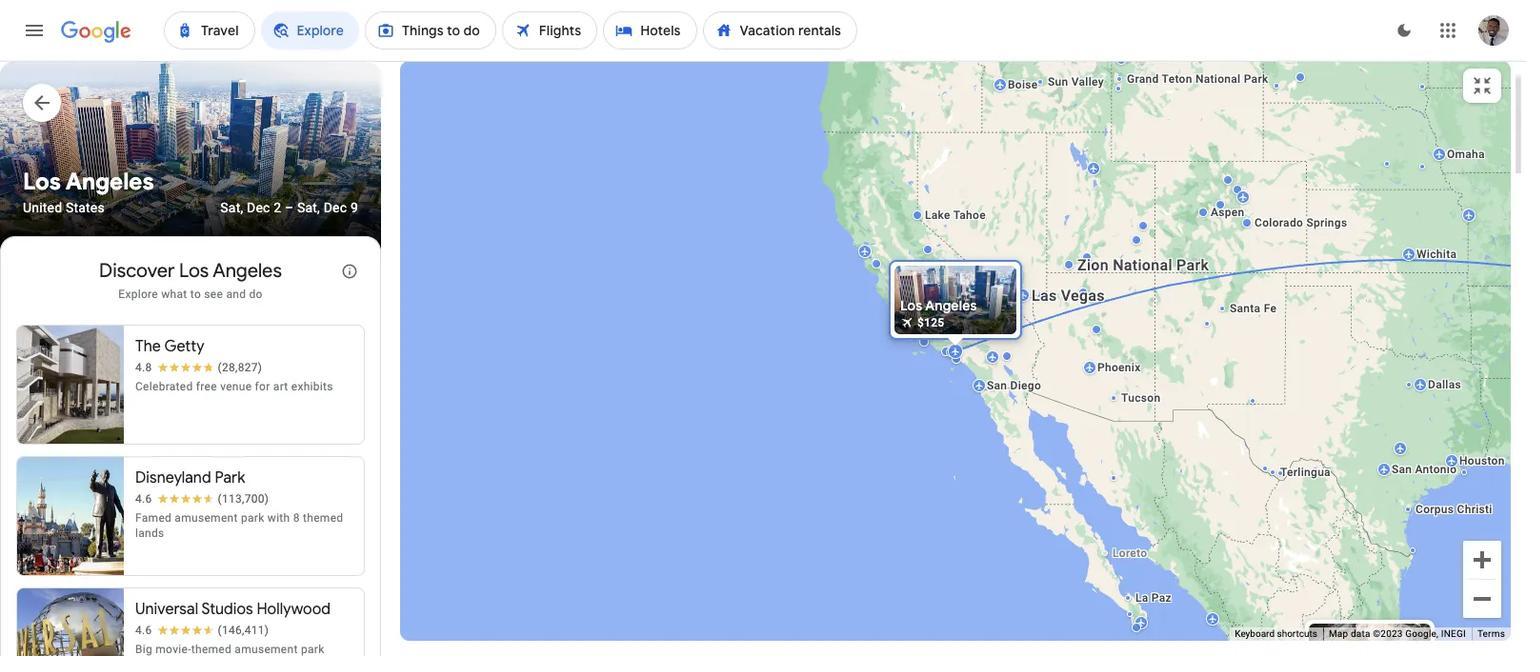 Task type: vqa. For each thing, say whether or not it's contained in the screenshot.
'Arlington' related to Ave
no



Task type: describe. For each thing, give the bounding box(es) containing it.
las vegas
[[1032, 286, 1105, 304]]

explore
[[118, 288, 158, 301]]

aspen
[[1211, 205, 1245, 219]]

125 US dollars text field
[[917, 316, 944, 329]]

zion national park
[[1077, 256, 1209, 274]]

dallas
[[1428, 378, 1461, 391]]

angeles inside map region
[[925, 297, 977, 314]]

the getty
[[135, 337, 204, 356]]

main menu image
[[23, 19, 46, 42]]

0 horizontal spatial los angeles
[[23, 168, 154, 196]]

park
[[241, 512, 264, 525]]

4.6 for universal studios hollywood
[[135, 624, 152, 637]]

the
[[135, 337, 161, 356]]

paz
[[1152, 591, 1172, 604]]

famed
[[135, 512, 172, 525]]

for
[[255, 380, 270, 393]]

2
[[274, 200, 281, 215]]

los angeles inside map region
[[900, 297, 977, 314]]

diego
[[1010, 379, 1041, 392]]

states)
[[181, 625, 225, 642]]

tucson
[[1121, 391, 1161, 404]]

vegas
[[1061, 286, 1105, 304]]

valley
[[1071, 75, 1104, 88]]

to
[[190, 288, 201, 301]]

(28,827)
[[218, 361, 262, 374]]

omaha
[[1447, 147, 1485, 161]]

obispo
[[960, 312, 997, 325]]

(146,411)
[[218, 624, 269, 637]]

san for san antonio
[[1392, 462, 1412, 476]]

terlingua
[[1280, 465, 1331, 479]]

(united
[[132, 625, 178, 642]]

explore what to see and do
[[118, 288, 263, 301]]

2 dec from the left
[[324, 200, 347, 215]]

discover
[[99, 259, 175, 283]]

venue
[[220, 380, 252, 393]]

0 horizontal spatial angeles
[[65, 168, 154, 196]]

inegi
[[1441, 629, 1466, 639]]

map
[[1329, 629, 1348, 639]]

celebrated
[[135, 380, 193, 393]]

grand
[[1127, 72, 1159, 85]]

amusement
[[175, 512, 238, 525]]

art
[[273, 380, 288, 393]]

view smaller map image
[[1471, 74, 1494, 97]]

1 sat, from the left
[[220, 200, 243, 215]]

english (united states)
[[83, 625, 225, 642]]

santa
[[1230, 301, 1261, 315]]

1 horizontal spatial angeles
[[213, 259, 282, 283]]

2 horizontal spatial park
[[1244, 72, 1268, 85]]

terms link
[[1477, 629, 1505, 639]]

4.8 out of 5 stars from 28,827 reviews image
[[135, 360, 262, 375]]

boise
[[1008, 78, 1038, 91]]

getty
[[164, 337, 204, 356]]

colorado
[[1255, 216, 1303, 229]]

sun
[[1048, 75, 1068, 88]]

and
[[226, 288, 246, 301]]

universal studios hollywood
[[135, 600, 331, 619]]

colorado springs
[[1255, 216, 1347, 229]]

map region
[[349, 0, 1526, 656]]

shortcuts
[[1277, 629, 1317, 639]]

1 horizontal spatial national
[[1195, 72, 1241, 85]]

4.8
[[135, 361, 152, 374]]

4.6 out of 5 stars from 113,700 reviews image
[[135, 492, 269, 507]]

united
[[23, 200, 62, 215]]

los inside map region
[[900, 297, 922, 314]]

keyboard
[[1235, 629, 1275, 639]]

sun valley
[[1048, 75, 1104, 88]]

san for san luis obispo
[[911, 312, 931, 325]]

loreto
[[1113, 546, 1147, 560]]

©2023
[[1373, 629, 1403, 639]]

loading results progress bar
[[0, 61, 1526, 65]]

zion
[[1077, 256, 1109, 274]]



Task type: locate. For each thing, give the bounding box(es) containing it.
angeles up states
[[65, 168, 154, 196]]

–
[[285, 200, 294, 215]]

los up the to
[[179, 259, 209, 283]]

united states
[[23, 200, 105, 215]]

0 vertical spatial los
[[23, 168, 61, 196]]

hollywood
[[257, 600, 331, 619]]

0 vertical spatial national
[[1195, 72, 1241, 85]]

1 vertical spatial san
[[987, 379, 1007, 392]]

sat, dec 2 – sat, dec 9
[[220, 200, 358, 215]]

exhibits
[[291, 380, 333, 393]]

park
[[1244, 72, 1268, 85], [1177, 256, 1209, 274], [215, 469, 245, 488]]

2 horizontal spatial los
[[900, 297, 922, 314]]

teton
[[1162, 72, 1192, 85]]

themed
[[303, 512, 343, 525]]

sat,
[[220, 200, 243, 215], [297, 200, 320, 215]]

1 horizontal spatial los
[[179, 259, 209, 283]]

1 vertical spatial 4.6
[[135, 624, 152, 637]]

national right teton
[[1195, 72, 1241, 85]]

terms
[[1477, 629, 1505, 639]]

sat, left '2'
[[220, 200, 243, 215]]

1 horizontal spatial dec
[[324, 200, 347, 215]]

1 horizontal spatial park
[[1177, 256, 1209, 274]]

(113,700)
[[218, 492, 269, 506]]

dec left '2'
[[247, 200, 270, 215]]

2 horizontal spatial san
[[1392, 462, 1412, 476]]

about these results image
[[327, 249, 372, 294]]

1 vertical spatial los
[[179, 259, 209, 283]]

angeles up $125
[[925, 297, 977, 314]]

2 vertical spatial los
[[900, 297, 922, 314]]

los up 125 us dollars text box
[[900, 297, 922, 314]]

phoenix
[[1097, 361, 1141, 374]]

see
[[204, 288, 223, 301]]

sat, right –
[[297, 200, 320, 215]]

1 vertical spatial angeles
[[213, 259, 282, 283]]

with
[[268, 512, 290, 525]]

corpus
[[1416, 502, 1454, 516]]

2 vertical spatial park
[[215, 469, 245, 488]]

4.6 out of 5 stars from 146,411 reviews image
[[135, 623, 269, 638]]

disneyland
[[135, 469, 211, 488]]

0 horizontal spatial san
[[911, 312, 931, 325]]

fe
[[1264, 301, 1277, 315]]

2 4.6 from the top
[[135, 624, 152, 637]]

9
[[350, 200, 358, 215]]

luis
[[934, 312, 957, 325]]

navigate back image
[[23, 84, 61, 122]]

san antonio
[[1392, 462, 1457, 476]]

angeles up do
[[213, 259, 282, 283]]

0 vertical spatial san
[[911, 312, 931, 325]]

0 horizontal spatial sat,
[[220, 200, 243, 215]]

0 horizontal spatial dec
[[247, 200, 270, 215]]

1 horizontal spatial los angeles
[[900, 297, 977, 314]]

change appearance image
[[1381, 8, 1427, 53]]

data
[[1351, 629, 1370, 639]]

0 vertical spatial 4.6
[[135, 492, 152, 506]]

la
[[1135, 591, 1148, 604]]

christi
[[1457, 502, 1492, 516]]

2 vertical spatial san
[[1392, 462, 1412, 476]]

san for san diego
[[987, 379, 1007, 392]]

los angeles up $125
[[900, 297, 977, 314]]

do
[[249, 288, 263, 301]]

free
[[196, 380, 217, 393]]

1 dec from the left
[[247, 200, 270, 215]]

4.6 for disneyland park
[[135, 492, 152, 506]]

1 vertical spatial los angeles
[[900, 297, 977, 314]]

4.6 up famed
[[135, 492, 152, 506]]

los
[[23, 168, 61, 196], [179, 259, 209, 283], [900, 297, 922, 314]]

angeles
[[65, 168, 154, 196], [213, 259, 282, 283], [925, 297, 977, 314]]

1 vertical spatial national
[[1113, 256, 1172, 274]]

san left luis
[[911, 312, 931, 325]]

antonio
[[1415, 462, 1457, 476]]

famed amusement park with 8 themed lands
[[135, 512, 343, 540]]

las
[[1032, 286, 1057, 304]]

dec
[[247, 200, 270, 215], [324, 200, 347, 215]]

0 horizontal spatial los
[[23, 168, 61, 196]]

san luis obispo
[[911, 312, 997, 325]]

0 horizontal spatial park
[[215, 469, 245, 488]]

google,
[[1405, 629, 1439, 639]]

los angeles up states
[[23, 168, 154, 196]]

lake
[[925, 208, 950, 221]]

corpus christi
[[1416, 502, 1492, 516]]

celebrated free venue for art exhibits
[[135, 380, 333, 393]]

houston
[[1459, 454, 1505, 467]]

0 vertical spatial park
[[1244, 72, 1268, 85]]

2 vertical spatial angeles
[[925, 297, 977, 314]]

national right the zion
[[1113, 256, 1172, 274]]

tahoe
[[953, 208, 986, 221]]

lands
[[135, 527, 164, 540]]

dec left 9
[[324, 200, 347, 215]]

1 horizontal spatial sat,
[[297, 200, 320, 215]]

los up united at left top
[[23, 168, 61, 196]]

$125
[[917, 316, 944, 329]]

national
[[1195, 72, 1241, 85], [1113, 256, 1172, 274]]

2 sat, from the left
[[297, 200, 320, 215]]

san left diego
[[987, 379, 1007, 392]]

lake tahoe
[[925, 208, 986, 221]]

universal
[[135, 600, 198, 619]]

english (united states) button
[[47, 618, 241, 649]]

1 vertical spatial park
[[1177, 256, 1209, 274]]

san diego
[[987, 379, 1041, 392]]

springs
[[1306, 216, 1347, 229]]

1 horizontal spatial san
[[987, 379, 1007, 392]]

grand teton national park
[[1127, 72, 1268, 85]]

keyboard shortcuts button
[[1235, 628, 1317, 641]]

san left antonio
[[1392, 462, 1412, 476]]

keyboard shortcuts
[[1235, 629, 1317, 639]]

santa fe
[[1230, 301, 1277, 315]]

0 vertical spatial angeles
[[65, 168, 154, 196]]

8
[[293, 512, 300, 525]]

los angeles
[[23, 168, 154, 196], [900, 297, 977, 314]]

0 horizontal spatial national
[[1113, 256, 1172, 274]]

studios
[[201, 600, 253, 619]]

discover los angeles
[[99, 259, 282, 283]]

map data ©2023 google, inegi
[[1329, 629, 1466, 639]]

0 vertical spatial los angeles
[[23, 168, 154, 196]]

wichita
[[1417, 247, 1457, 261]]

4.6
[[135, 492, 152, 506], [135, 624, 152, 637]]

2 horizontal spatial angeles
[[925, 297, 977, 314]]

1 4.6 from the top
[[135, 492, 152, 506]]

english
[[83, 625, 128, 642]]

la paz
[[1135, 591, 1172, 604]]

4.6 down the universal
[[135, 624, 152, 637]]

states
[[66, 200, 105, 215]]



